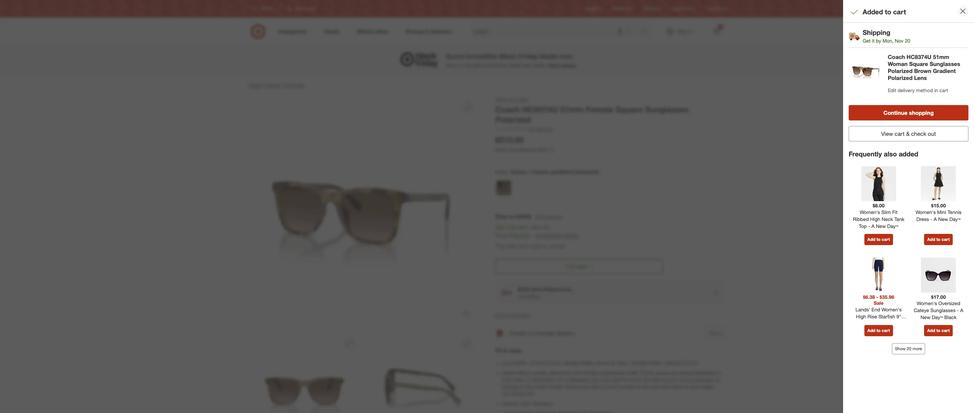 Task type: describe. For each thing, give the bounding box(es) containing it.
day™ for $15.00 women's mini tennis dress - a new day™
[[950, 216, 962, 222]]

view cart & check out
[[882, 130, 937, 137]]

health link
[[266, 82, 280, 88]]

polarized for sunglasses
[[496, 115, 532, 124]]

2 vertical spatial coach
[[496, 104, 521, 114]]

bike
[[867, 321, 876, 327]]

sign
[[711, 331, 719, 336]]

- inside $8.00 women's slim fit ribbed high neck tank top - a new day™
[[869, 223, 871, 229]]

day™ for $17.00 women's oversized cateye sunglasses - a new day™ black
[[933, 315, 944, 321]]

exclusions
[[537, 232, 563, 239]]

[5.51in]
[[682, 360, 698, 366]]

1 vertical spatial you
[[583, 384, 590, 390]]

refers
[[671, 384, 684, 390]]

care
[[294, 82, 305, 88]]

& inside score incredible black friday deals now save on top gifts & find new deals each week. start saving
[[485, 62, 488, 68]]

search
[[639, 29, 656, 35]]

create
[[510, 330, 527, 337]]

also
[[885, 150, 898, 158]]

sunglasses inside 'coach hc8374u 51mm woman square sunglasses polarized brown gradient polarized lens'
[[931, 60, 961, 67]]

mini
[[938, 209, 947, 215]]

end,
[[652, 384, 661, 390]]

to down $15.00 women's mini tennis dress - a new day™
[[937, 237, 941, 242]]

view
[[882, 130, 894, 137]]

women's inside $6.38 - $35.96 sale lands' end women's high rise starfish 9" bike shorts
[[882, 307, 903, 313]]

0 horizontal spatial fit
[[496, 347, 503, 354]]

sold
[[518, 286, 530, 293]]

cart down $17.00 women's oversized cateye sunglasses - a new day™ black
[[942, 328, 951, 333]]

a for $15.00 women's mini tennis dress - a new day™
[[935, 216, 938, 222]]

3
[[720, 25, 722, 29]]

method
[[917, 87, 934, 93]]

stores
[[716, 6, 728, 11]]

/ left bridge
[[562, 360, 564, 366]]

always
[[679, 370, 694, 376]]

2 at from the left
[[638, 384, 642, 390]]

/ right [0.79in]
[[629, 360, 630, 366]]

friday
[[519, 52, 538, 60]]

cateye
[[915, 308, 930, 314]]

women's mini tennis dress - a new day™ image
[[922, 166, 957, 201]]

registry
[[556, 330, 575, 337]]

women's for ribbed
[[861, 209, 881, 215]]

lens width: 51mm [2.01in] / bridge width: 20mm [0.79in] / temple width: 140mm [5.51in]
[[503, 360, 698, 366]]

add to cart for ribbed
[[868, 237, 891, 242]]

temple.
[[548, 384, 564, 390]]

on
[[458, 62, 464, 68]]

2 brown from the left
[[533, 168, 550, 175]]

- inside $17.00 women's oversized cateye sunglasses - a new day™ black
[[958, 308, 960, 314]]

be the first! link
[[496, 126, 553, 133]]

1 at from the left
[[520, 384, 524, 390]]

sunglasses inside shop all coach coach hc8374u 51mm female square sunglasses polarized
[[646, 104, 690, 114]]

woman
[[889, 60, 909, 67]]

20mm
[[597, 360, 610, 366]]

$17.00
[[932, 294, 947, 300]]

add for ribbed
[[868, 237, 876, 242]]

manage
[[535, 330, 555, 337]]

square inside shop all coach coach hc8374u 51mm female square sunglasses polarized
[[616, 104, 643, 114]]

purchased
[[510, 147, 533, 153]]

$8.00
[[874, 203, 885, 209]]

find stores
[[707, 6, 728, 11]]

by inside sold and shipped by luxottica
[[566, 286, 572, 293]]

check inside frame size is usually defined by lens, bridge and temple width. these values are always displayed in that order, in millimeters. as a reference, you may want to check the size of your current eyewear, by looking at the inside temple. should you see a fourth number at the end, this refers to lens height (i.e. 51/20/140)
[[629, 377, 642, 383]]

continue
[[884, 109, 908, 116]]

shipping get it by mon, nov 20
[[863, 28, 911, 44]]

shop
[[496, 96, 507, 102]]

to down current
[[685, 384, 690, 390]]

a for $17.00 women's oversized cateye sunglasses - a new day™ black
[[961, 308, 964, 314]]

hc8374u inside 'coach hc8374u 51mm woman square sunglasses polarized brown gradient polarized lens'
[[907, 53, 932, 60]]

the left end,
[[643, 384, 650, 390]]

female
[[586, 104, 614, 114]]

start
[[548, 62, 560, 68]]

height
[[701, 384, 715, 390]]

generic size: standard
[[503, 401, 553, 407]]

should
[[566, 384, 581, 390]]

add to cart button for sunglasses
[[925, 325, 954, 337]]

women's for dress
[[916, 209, 937, 215]]

(i.e.
[[503, 391, 510, 397]]

displayed
[[695, 370, 716, 376]]

1 brown from the left
[[511, 168, 528, 175]]

values
[[656, 370, 670, 376]]

target circle
[[672, 6, 695, 11]]

target circle link
[[672, 6, 695, 12]]

$6.38 - $35.96 sale lands' end women's high rise starfish 9" bike shorts
[[856, 294, 903, 327]]

the right be
[[536, 126, 543, 132]]

coach hc8374u 51mm female square sunglasses polarized, 3 of 8 image
[[367, 332, 479, 413]]

3 width: from the left
[[649, 360, 663, 366]]

frequently
[[850, 150, 883, 158]]

lens inside 'coach hc8374u 51mm woman square sunglasses polarized brown gradient polarized lens'
[[915, 74, 928, 81]]

polarized for gradient
[[889, 74, 913, 81]]

continue shopping button
[[850, 105, 969, 120]]

1 vertical spatial size
[[652, 377, 661, 383]]

coach hc8374u 51mm female square sunglasses polarized, 1 of 8 image
[[248, 96, 479, 327]]

style
[[509, 347, 522, 354]]

color
[[496, 168, 508, 175]]

women's for sunglasses
[[918, 301, 938, 307]]

deals
[[509, 62, 521, 68]]

number
[[619, 384, 636, 390]]

size:
[[522, 401, 532, 407]]

add to cart for dress
[[928, 237, 951, 242]]

94806
[[516, 213, 532, 220]]

see
[[592, 384, 600, 390]]

score incredible black friday deals now save on top gifts & find new deals each week. start saving
[[446, 52, 577, 68]]

in inside sign in button
[[720, 331, 723, 336]]

of
[[662, 377, 666, 383]]

free
[[496, 232, 507, 239]]

check inside dialog
[[912, 130, 927, 137]]

- inside $15.00 women's mini tennis dress - a new day™
[[931, 216, 933, 222]]

temple
[[610, 370, 625, 376]]

millimeters.
[[532, 377, 556, 383]]

20 inside get it by mon, nov 20 free shipping - exclusions apply.
[[544, 224, 550, 231]]

dialog containing added to cart
[[844, 0, 975, 413]]

and inside frame size is usually defined by lens, bridge and temple width. these values are always displayed in that order, in millimeters. as a reference, you may want to check the size of your current eyewear, by looking at the inside temple. should you see a fourth number at the end, this refers to lens height (i.e. 51/20/140)
[[601, 370, 609, 376]]

by right eyewear, on the right bottom of page
[[716, 377, 721, 383]]

by inside shipping get it by mon, nov 20
[[877, 38, 882, 44]]

shipped
[[543, 286, 565, 293]]

cart down neck at the right of page
[[883, 237, 891, 242]]

$15.00 women's mini tennis dress - a new day™
[[916, 203, 962, 222]]

0 vertical spatial you
[[592, 377, 600, 383]]

2 vertical spatial &
[[504, 347, 508, 354]]

cart right method
[[940, 87, 949, 93]]

item inside button
[[522, 313, 531, 318]]

$8.00 women's slim fit ribbed high neck tank top - a new day™
[[854, 203, 905, 229]]

1 vertical spatial &
[[907, 130, 910, 137]]

continue shopping
[[884, 109, 935, 116]]

frame size is usually defined by lens, bridge and temple width. these values are always displayed in that order, in millimeters. as a reference, you may want to check the size of your current eyewear, by looking at the inside temple. should you see a fourth number at the end, this refers to lens height (i.e. 51/20/140)
[[503, 370, 721, 397]]

incredible
[[467, 52, 498, 60]]

/ left eye
[[282, 82, 283, 88]]

mon, inside shipping get it by mon, nov 20
[[883, 38, 894, 44]]

it inside shipping get it by mon, nov 20
[[873, 38, 875, 44]]

eye
[[285, 82, 293, 88]]

now
[[560, 52, 573, 60]]

51/20/140)
[[511, 391, 535, 397]]

$17.00 women's oversized cateye sunglasses - a new day™ black
[[915, 294, 964, 321]]

140mm
[[664, 360, 681, 366]]

delivery
[[899, 87, 916, 93]]

eye care link
[[285, 82, 305, 88]]

- inside get it by mon, nov 20 free shipping - exclusions apply.
[[531, 232, 534, 239]]

mon, inside get it by mon, nov 20 free shipping - exclusions apply.
[[519, 224, 531, 231]]

view cart & check out link
[[850, 126, 969, 141]]

in right method
[[935, 87, 939, 93]]

fit inside $8.00 women's slim fit ribbed high neck tank top - a new day™
[[893, 209, 898, 215]]

find stores link
[[707, 6, 728, 12]]

$6.38
[[864, 294, 876, 300]]

brown
[[915, 67, 932, 74]]

circle
[[685, 6, 695, 11]]

rise
[[868, 314, 878, 320]]

fourth
[[605, 384, 618, 390]]

add for sunglasses
[[928, 328, 936, 333]]

registry
[[586, 6, 602, 11]]

is
[[528, 370, 531, 376]]

$35.96
[[880, 294, 895, 300]]

this inside report this item button
[[512, 313, 520, 318]]

width.
[[627, 370, 640, 376]]

51mm inside shop all coach coach hc8374u 51mm female square sunglasses polarized
[[561, 104, 584, 114]]

to down shorts
[[877, 328, 881, 333]]

What can we help you find? suggestions appear below search field
[[470, 24, 644, 39]]

cart right view
[[895, 130, 905, 137]]

out
[[929, 130, 937, 137]]

high inside $6.38 - $35.96 sale lands' end women's high rise starfish 9" bike shorts
[[857, 314, 867, 320]]



Task type: vqa. For each thing, say whether or not it's contained in the screenshot.
Pick
no



Task type: locate. For each thing, give the bounding box(es) containing it.
0 horizontal spatial size
[[518, 370, 526, 376]]

0 horizontal spatial high
[[857, 314, 867, 320]]

hc8374u inside shop all coach coach hc8374u 51mm female square sunglasses polarized
[[523, 104, 559, 114]]

women's down $8.00
[[861, 209, 881, 215]]

1 vertical spatial nov
[[533, 224, 543, 231]]

square right woman
[[910, 60, 929, 67]]

0 horizontal spatial a
[[872, 223, 875, 229]]

day™ inside $8.00 women's slim fit ribbed high neck tank top - a new day™
[[888, 223, 899, 229]]

report
[[496, 313, 511, 318]]

1 horizontal spatial size
[[652, 377, 661, 383]]

20 up "exclusions"
[[544, 224, 550, 231]]

high inside $8.00 women's slim fit ribbed high neck tank top - a new day™
[[871, 216, 881, 222]]

shipping
[[509, 232, 530, 239]]

online
[[535, 147, 548, 153]]

width: up values
[[649, 360, 663, 366]]

edit for edit location
[[536, 214, 545, 220]]

this down of
[[662, 384, 670, 390]]

1 horizontal spatial at
[[638, 384, 642, 390]]

a down oversized
[[961, 308, 964, 314]]

0 vertical spatial 20
[[906, 38, 911, 44]]

black inside $17.00 women's oversized cateye sunglasses - a new day™ black
[[945, 315, 957, 321]]

0 horizontal spatial a
[[565, 377, 567, 383]]

temple
[[632, 360, 648, 366]]

coach hc8374u 51mm woman square sunglasses polarized brown gradient polarized lens image
[[850, 53, 884, 88]]

at up 51/20/140)
[[520, 384, 524, 390]]

luxottica
[[518, 294, 540, 300]]

0 vertical spatial it
[[873, 38, 875, 44]]

cart down mini
[[942, 237, 951, 242]]

day™ down tennis
[[950, 216, 962, 222]]

each
[[522, 62, 533, 68]]

a
[[935, 216, 938, 222], [872, 223, 875, 229], [961, 308, 964, 314]]

1 vertical spatial mon,
[[519, 224, 531, 231]]

& left style
[[504, 347, 508, 354]]

it up free
[[506, 224, 510, 231]]

1 horizontal spatial item
[[522, 313, 531, 318]]

item inside fulfillment region
[[508, 243, 519, 250]]

square right "female"
[[616, 104, 643, 114]]

at right number
[[638, 384, 642, 390]]

coach down all
[[496, 104, 521, 114]]

add to cart button down the top
[[865, 234, 894, 245]]

2 vertical spatial day™
[[933, 315, 944, 321]]

1 horizontal spatial hc8374u
[[907, 53, 932, 60]]

to up number
[[624, 377, 628, 383]]

1 vertical spatial 51mm
[[561, 104, 584, 114]]

20 left more
[[908, 346, 912, 352]]

to inside fulfillment region
[[509, 213, 515, 220]]

edit location button
[[536, 213, 564, 221]]

1 horizontal spatial 51mm
[[561, 104, 584, 114]]

neck
[[882, 216, 894, 222]]

this item isn't sold in stores
[[496, 243, 565, 250]]

51mm for bridge
[[530, 360, 544, 366]]

sign in button
[[706, 328, 727, 339]]

women's oversized cateye sunglasses - a new day™ black image
[[922, 258, 957, 293]]

a inside $8.00 women's slim fit ribbed high neck tank top - a new day™
[[872, 223, 875, 229]]

1 horizontal spatial brown
[[533, 168, 550, 175]]

0 horizontal spatial get
[[496, 224, 505, 231]]

0 horizontal spatial new
[[877, 223, 887, 229]]

20
[[906, 38, 911, 44], [544, 224, 550, 231], [908, 346, 912, 352]]

width: up is
[[515, 360, 529, 366]]

new inside $17.00 women's oversized cateye sunglasses - a new day™ black
[[921, 315, 931, 321]]

0 vertical spatial edit
[[889, 87, 897, 93]]

bridge
[[565, 360, 580, 366]]

0 horizontal spatial at
[[520, 384, 524, 390]]

1 vertical spatial black
[[945, 315, 957, 321]]

oversized
[[939, 301, 961, 307]]

edit left location
[[536, 214, 545, 220]]

51mm left "female"
[[561, 104, 584, 114]]

nov up woman
[[896, 38, 904, 44]]

be
[[529, 126, 534, 132]]

0 vertical spatial square
[[910, 60, 929, 67]]

check
[[912, 130, 927, 137], [629, 377, 642, 383]]

coach hc8374u 51mm female square sunglasses polarized, 2 of 8 image
[[248, 332, 361, 413]]

20 inside shipping get it by mon, nov 20
[[906, 38, 911, 44]]

2 vertical spatial a
[[961, 308, 964, 314]]

the down these
[[644, 377, 651, 383]]

add to cart for sunglasses
[[928, 328, 951, 333]]

0 vertical spatial sunglasses
[[931, 60, 961, 67]]

2 horizontal spatial width:
[[649, 360, 663, 366]]

1 vertical spatial edit
[[536, 214, 545, 220]]

cart right added
[[894, 8, 907, 16]]

20 inside button
[[908, 346, 912, 352]]

reference,
[[569, 377, 591, 383]]

1 horizontal spatial lens
[[915, 74, 928, 81]]

brown right color
[[511, 168, 528, 175]]

1 horizontal spatial a
[[935, 216, 938, 222]]

polarized inside shop all coach coach hc8374u 51mm female square sunglasses polarized
[[496, 115, 532, 124]]

get up free
[[496, 224, 505, 231]]

- up this item isn't sold in stores
[[531, 232, 534, 239]]

to right added
[[886, 8, 892, 16]]

a right dress
[[935, 216, 938, 222]]

1 horizontal spatial square
[[910, 60, 929, 67]]

1 vertical spatial target
[[248, 82, 262, 88]]

0 horizontal spatial width:
[[515, 360, 529, 366]]

coach inside 'coach hc8374u 51mm woman square sunglasses polarized brown gradient polarized lens'
[[889, 53, 906, 60]]

add to cart down shorts
[[868, 328, 891, 333]]

tank
[[895, 216, 905, 222]]

edit delivery method in cart
[[889, 87, 949, 93]]

standard
[[533, 401, 553, 407]]

it down shipping
[[873, 38, 875, 44]]

1 horizontal spatial a
[[601, 384, 604, 390]]

in inside fulfillment region
[[544, 243, 548, 250]]

1 vertical spatial square
[[616, 104, 643, 114]]

square inside 'coach hc8374u 51mm woman square sunglasses polarized brown gradient polarized lens'
[[910, 60, 929, 67]]

& left find
[[485, 62, 488, 68]]

0 vertical spatial coach
[[889, 53, 906, 60]]

show 20 more
[[896, 346, 923, 352]]

your
[[668, 377, 677, 383]]

0 vertical spatial &
[[485, 62, 488, 68]]

target left health link
[[248, 82, 262, 88]]

get inside shipping get it by mon, nov 20
[[863, 38, 871, 44]]

0 horizontal spatial this
[[512, 313, 520, 318]]

1 horizontal spatial target
[[672, 6, 683, 11]]

day™ inside $15.00 women's mini tennis dress - a new day™
[[950, 216, 962, 222]]

weekly ad
[[613, 6, 633, 11]]

0 vertical spatial high
[[871, 216, 881, 222]]

brown left the gradient
[[533, 168, 550, 175]]

and up may
[[601, 370, 609, 376]]

exclusions apply. link
[[537, 232, 580, 239]]

1 vertical spatial a
[[601, 384, 604, 390]]

add to cart down $17.00 women's oversized cateye sunglasses - a new day™ black
[[928, 328, 951, 333]]

at
[[520, 384, 524, 390], [638, 384, 642, 390]]

edit location
[[536, 214, 563, 220]]

add to cart button down rise
[[865, 325, 894, 337]]

to down $8.00 women's slim fit ribbed high neck tank top - a new day™
[[877, 237, 881, 242]]

target for target circle
[[672, 6, 683, 11]]

1 horizontal spatial this
[[662, 384, 670, 390]]

1 vertical spatial this
[[662, 384, 670, 390]]

1 vertical spatial coach
[[515, 96, 529, 102]]

ad
[[628, 6, 633, 11]]

1 horizontal spatial edit
[[889, 87, 897, 93]]

day™ inside $17.00 women's oversized cateye sunglasses - a new day™ black
[[933, 315, 944, 321]]

0 vertical spatial new
[[939, 216, 949, 222]]

0 vertical spatial day™
[[950, 216, 962, 222]]

get inside get it by mon, nov 20 free shipping - exclusions apply.
[[496, 224, 505, 231]]

0 horizontal spatial mon,
[[519, 224, 531, 231]]

lens,
[[574, 370, 584, 376]]

1 vertical spatial lens
[[503, 360, 513, 366]]

0 vertical spatial hc8374u
[[907, 53, 932, 60]]

dress
[[917, 216, 930, 222]]

check down width.
[[629, 377, 642, 383]]

0 horizontal spatial check
[[629, 377, 642, 383]]

fit left style
[[496, 347, 503, 354]]

target for target / health / eye care
[[248, 82, 262, 88]]

when
[[496, 147, 509, 153]]

add for dress
[[928, 237, 936, 242]]

women's up cateye
[[918, 301, 938, 307]]

lands' end women's high rise starfish 9" bike shorts image
[[862, 258, 897, 293]]

mon, down shipping
[[883, 38, 894, 44]]

high left neck at the right of page
[[871, 216, 881, 222]]

coach down shipping get it by mon, nov 20
[[889, 53, 906, 60]]

edit for edit delivery method in cart
[[889, 87, 897, 93]]

and up the luxottica at the bottom right of the page
[[532, 286, 542, 293]]

[2.01in]
[[545, 360, 561, 366]]

end
[[872, 307, 881, 313]]

nov up "exclusions"
[[533, 224, 543, 231]]

search button
[[639, 24, 656, 41]]

or
[[528, 330, 533, 337]]

lens
[[691, 384, 700, 390]]

and inside sold and shipped by luxottica
[[532, 286, 542, 293]]

top
[[860, 223, 868, 229]]

1 horizontal spatial fit
[[893, 209, 898, 215]]

0 vertical spatial mon,
[[883, 38, 894, 44]]

51mm inside 'coach hc8374u 51mm woman square sunglasses polarized brown gradient polarized lens'
[[934, 53, 950, 60]]

0 horizontal spatial item
[[508, 243, 519, 250]]

new for $15.00 women's mini tennis dress - a new day™
[[939, 216, 949, 222]]

that
[[503, 377, 511, 383]]

high down lands'
[[857, 314, 867, 320]]

2 horizontal spatial 51mm
[[934, 53, 950, 60]]

apply.
[[565, 232, 580, 239]]

shopping
[[910, 109, 935, 116]]

a inside $15.00 women's mini tennis dress - a new day™
[[935, 216, 938, 222]]

by left 'lens,'
[[567, 370, 572, 376]]

0 horizontal spatial edit
[[536, 214, 545, 220]]

/ down when purchased online
[[529, 168, 531, 175]]

you up the see
[[592, 377, 600, 383]]

0 horizontal spatial it
[[506, 224, 510, 231]]

1 horizontal spatial nov
[[896, 38, 904, 44]]

it inside get it by mon, nov 20 free shipping - exclusions apply.
[[506, 224, 510, 231]]

1 horizontal spatial &
[[504, 347, 508, 354]]

day™ down neck at the right of page
[[888, 223, 899, 229]]

by right shipped
[[566, 286, 572, 293]]

0 vertical spatial check
[[912, 130, 927, 137]]

width:
[[515, 360, 529, 366], [581, 360, 595, 366], [649, 360, 663, 366]]

to down $17.00 women's oversized cateye sunglasses - a new day™ black
[[937, 328, 941, 333]]

1 horizontal spatial you
[[592, 377, 600, 383]]

you left the see
[[583, 384, 590, 390]]

2 width: from the left
[[581, 360, 595, 366]]

2 horizontal spatial new
[[939, 216, 949, 222]]

1 horizontal spatial high
[[871, 216, 881, 222]]

a right the top
[[872, 223, 875, 229]]

1 vertical spatial 20
[[544, 224, 550, 231]]

0 vertical spatial a
[[935, 216, 938, 222]]

- right the top
[[869, 223, 871, 229]]

fit & style
[[496, 347, 522, 354]]

report this item
[[496, 313, 531, 318]]

score
[[446, 52, 465, 60]]

51mm up gradient
[[934, 53, 950, 60]]

in right sign
[[720, 331, 723, 336]]

the up 51/20/140)
[[526, 384, 533, 390]]

add to cart for lands'
[[868, 328, 891, 333]]

current
[[678, 377, 694, 383]]

women's inside $15.00 women's mini tennis dress - a new day™
[[916, 209, 937, 215]]

starfish
[[879, 314, 896, 320]]

hc8374u up be the first!
[[523, 104, 559, 114]]

shorts
[[878, 321, 892, 327]]

dialog
[[844, 0, 975, 413]]

brown / brown gradient polarized image
[[497, 181, 512, 195]]

week.
[[534, 62, 547, 68]]

& up the added
[[907, 130, 910, 137]]

add down dress
[[928, 237, 936, 242]]

1 vertical spatial day™
[[888, 223, 899, 229]]

edit inside the edit location button
[[536, 214, 545, 220]]

2 horizontal spatial day™
[[950, 216, 962, 222]]

51mm for sunglasses
[[934, 53, 950, 60]]

51mm
[[934, 53, 950, 60], [561, 104, 584, 114], [530, 360, 544, 366]]

frequently also added
[[850, 150, 919, 158]]

get it by mon, nov 20 free shipping - exclusions apply.
[[496, 224, 580, 239]]

add to cart down dress
[[928, 237, 951, 242]]

1 vertical spatial get
[[496, 224, 505, 231]]

women's inside $17.00 women's oversized cateye sunglasses - a new day™ black
[[918, 301, 938, 307]]

in right displayed
[[718, 370, 721, 376]]

item up or
[[522, 313, 531, 318]]

new for $17.00 women's oversized cateye sunglasses - a new day™ black
[[921, 315, 931, 321]]

1 horizontal spatial width:
[[581, 360, 595, 366]]

add to cart button for dress
[[925, 234, 954, 245]]

a right the see
[[601, 384, 604, 390]]

by down shipping
[[877, 38, 882, 44]]

- inside $6.38 - $35.96 sale lands' end women's high rise starfish 9" bike shorts
[[877, 294, 879, 300]]

1 vertical spatial a
[[872, 223, 875, 229]]

size left is
[[518, 370, 526, 376]]

0 vertical spatial 51mm
[[934, 53, 950, 60]]

1 vertical spatial and
[[601, 370, 609, 376]]

women's slim fit ribbed high neck tank top - a new day™ image
[[862, 166, 897, 201]]

by inside get it by mon, nov 20 free shipping - exclusions apply.
[[511, 224, 517, 231]]

it
[[873, 38, 875, 44], [506, 224, 510, 231]]

1 vertical spatial new
[[877, 223, 887, 229]]

0 horizontal spatial black
[[500, 52, 517, 60]]

cart
[[894, 8, 907, 16], [940, 87, 949, 93], [895, 130, 905, 137], [883, 237, 891, 242], [942, 237, 951, 242], [883, 328, 891, 333], [942, 328, 951, 333]]

1 horizontal spatial mon,
[[883, 38, 894, 44]]

0 horizontal spatial lens
[[503, 360, 513, 366]]

0 vertical spatial nov
[[896, 38, 904, 44]]

add down bike
[[868, 328, 876, 333]]

new inside $8.00 women's slim fit ribbed high neck tank top - a new day™
[[877, 223, 887, 229]]

1 vertical spatial high
[[857, 314, 867, 320]]

/ right target link
[[263, 82, 265, 88]]

add down cateye
[[928, 328, 936, 333]]

2 horizontal spatial &
[[907, 130, 910, 137]]

top
[[465, 62, 473, 68]]

add for lands'
[[868, 328, 876, 333]]

size
[[518, 370, 526, 376], [652, 377, 661, 383]]

0 vertical spatial target
[[672, 6, 683, 11]]

1 horizontal spatial black
[[945, 315, 957, 321]]

first!
[[544, 126, 553, 132]]

coach right all
[[515, 96, 529, 102]]

usually
[[533, 370, 548, 376]]

in
[[935, 87, 939, 93], [544, 243, 548, 250], [720, 331, 723, 336], [718, 370, 721, 376], [526, 377, 530, 383]]

0 horizontal spatial 51mm
[[530, 360, 544, 366]]

size up end,
[[652, 377, 661, 383]]

add to cart button for lands'
[[865, 325, 894, 337]]

1 vertical spatial it
[[506, 224, 510, 231]]

$210.00
[[496, 135, 524, 145]]

tennis
[[949, 209, 962, 215]]

black down oversized
[[945, 315, 957, 321]]

1 width: from the left
[[515, 360, 529, 366]]

2 horizontal spatial a
[[961, 308, 964, 314]]

cart down shorts
[[883, 328, 891, 333]]

brown
[[511, 168, 528, 175], [533, 168, 550, 175]]

2 vertical spatial sunglasses
[[931, 308, 956, 314]]

lens up frame at the bottom right
[[503, 360, 513, 366]]

gifts
[[474, 62, 483, 68]]

&
[[485, 62, 488, 68], [907, 130, 910, 137], [504, 347, 508, 354]]

nov
[[896, 38, 904, 44], [533, 224, 543, 231]]

create or manage registry
[[510, 330, 575, 337]]

fulfillment region
[[496, 213, 727, 306]]

sunglasses
[[931, 60, 961, 67], [646, 104, 690, 114], [931, 308, 956, 314]]

new down neck at the right of page
[[877, 223, 887, 229]]

add to cart down neck at the right of page
[[868, 237, 891, 242]]

in right sold
[[544, 243, 548, 250]]

a inside $17.00 women's oversized cateye sunglasses - a new day™ black
[[961, 308, 964, 314]]

want
[[612, 377, 622, 383]]

show 20 more button
[[893, 344, 926, 355]]

$15.00
[[932, 203, 947, 209]]

target left circle
[[672, 6, 683, 11]]

hc8374u
[[907, 53, 932, 60], [523, 104, 559, 114]]

0 horizontal spatial square
[[616, 104, 643, 114]]

hc8374u up brown
[[907, 53, 932, 60]]

target / health / eye care
[[248, 82, 305, 88]]

gradient
[[551, 168, 573, 175]]

- right dress
[[931, 216, 933, 222]]

find
[[489, 62, 497, 68]]

0 vertical spatial a
[[565, 377, 567, 383]]

mon, up shipping
[[519, 224, 531, 231]]

0 horizontal spatial nov
[[533, 224, 543, 231]]

this right report
[[512, 313, 520, 318]]

image gallery element
[[248, 96, 479, 413]]

this inside frame size is usually defined by lens, bridge and temple width. these values are always displayed in that order, in millimeters. as a reference, you may want to check the size of your current eyewear, by looking at the inside temple. should you see a fourth number at the end, this refers to lens height (i.e. 51/20/140)
[[662, 384, 670, 390]]

sunglasses inside $17.00 women's oversized cateye sunglasses - a new day™ black
[[931, 308, 956, 314]]

1 vertical spatial fit
[[496, 347, 503, 354]]

1 vertical spatial sunglasses
[[646, 104, 690, 114]]

- up sale
[[877, 294, 879, 300]]

weekly ad link
[[613, 6, 633, 12]]

0 horizontal spatial hc8374u
[[523, 104, 559, 114]]

0 vertical spatial size
[[518, 370, 526, 376]]

women's inside $8.00 women's slim fit ribbed high neck tank top - a new day™
[[861, 209, 881, 215]]

generic
[[503, 401, 520, 407]]

check left "out"
[[912, 130, 927, 137]]

ribbed
[[854, 216, 870, 222]]

nov inside shipping get it by mon, nov 20
[[896, 38, 904, 44]]

in down is
[[526, 377, 530, 383]]

new down mini
[[939, 216, 949, 222]]

new inside $15.00 women's mini tennis dress - a new day™
[[939, 216, 949, 222]]

0 vertical spatial this
[[512, 313, 520, 318]]

fit up tank
[[893, 209, 898, 215]]

- down oversized
[[958, 308, 960, 314]]

black inside score incredible black friday deals now save on top gifts & find new deals each week. start saving
[[500, 52, 517, 60]]

0 vertical spatial lens
[[915, 74, 928, 81]]

nov inside get it by mon, nov 20 free shipping - exclusions apply.
[[533, 224, 543, 231]]

add to cart button for ribbed
[[865, 234, 894, 245]]

0 vertical spatial and
[[532, 286, 542, 293]]

add to cart button down $17.00 women's oversized cateye sunglasses - a new day™ black
[[925, 325, 954, 337]]

inside
[[534, 384, 547, 390]]

1 horizontal spatial and
[[601, 370, 609, 376]]



